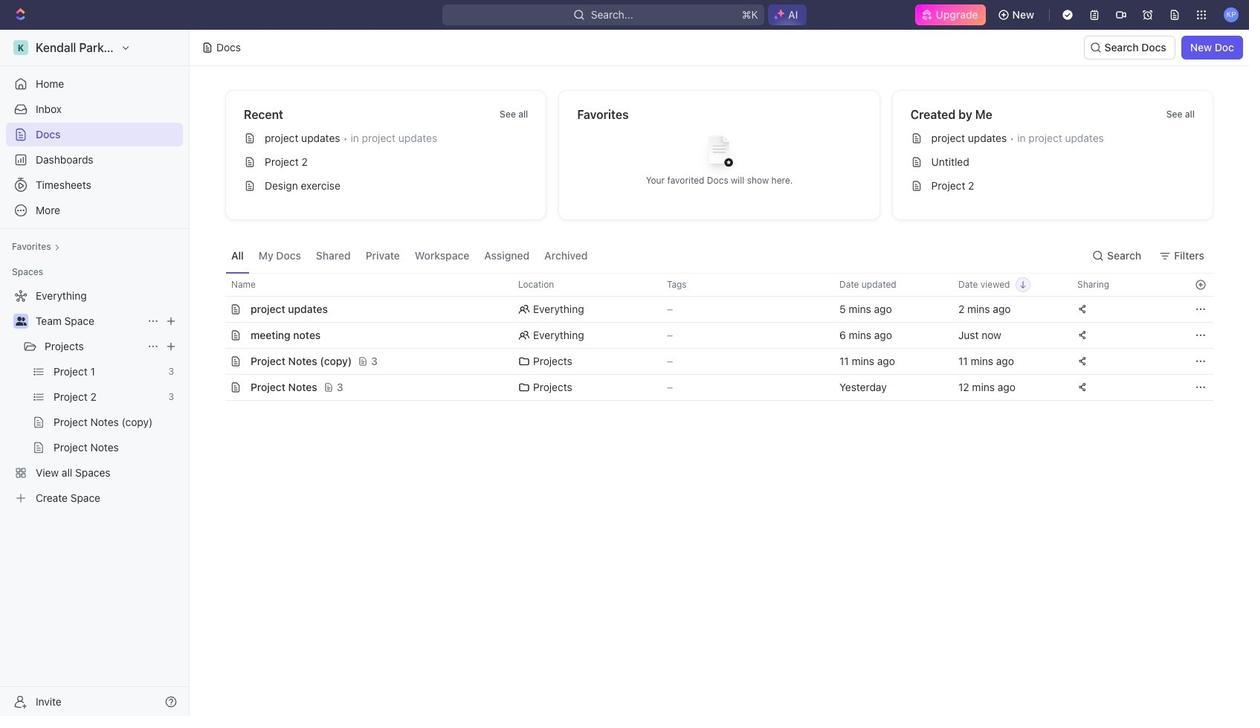 Task type: locate. For each thing, give the bounding box(es) containing it.
tab list
[[225, 238, 594, 273]]

tree
[[6, 284, 183, 510]]

table
[[209, 273, 1214, 401]]

1 row from the top
[[209, 273, 1214, 297]]

5 row from the top
[[209, 374, 1214, 401]]

row
[[209, 273, 1214, 297], [209, 296, 1214, 323], [209, 322, 1214, 349], [209, 348, 1214, 375], [209, 374, 1214, 401]]

no favorited docs image
[[690, 124, 749, 183]]



Task type: describe. For each thing, give the bounding box(es) containing it.
2 row from the top
[[209, 296, 1214, 323]]

tree inside sidebar navigation
[[6, 284, 183, 510]]

4 row from the top
[[209, 348, 1214, 375]]

3 row from the top
[[209, 322, 1214, 349]]

kendall parks's workspace, , element
[[13, 40, 28, 55]]

user group image
[[15, 317, 26, 326]]

sidebar navigation
[[0, 30, 193, 716]]



Task type: vqa. For each thing, say whether or not it's contained in the screenshot.
user group "Icon"
yes



